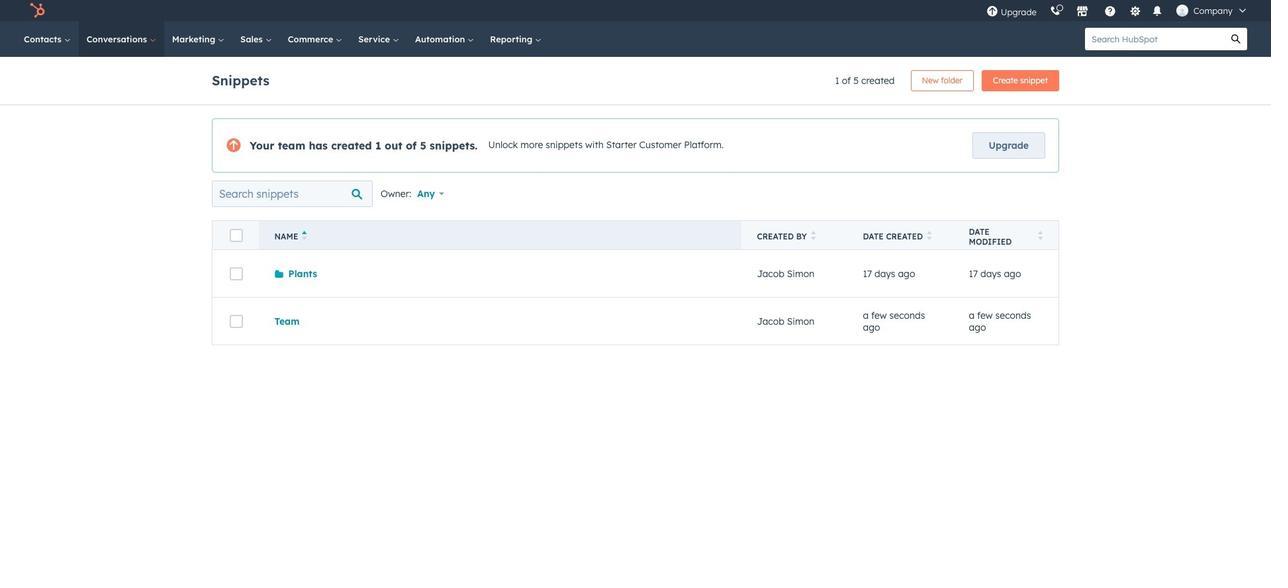 Task type: locate. For each thing, give the bounding box(es) containing it.
press to sort. image for third press to sort. element
[[1038, 231, 1043, 240]]

2 horizontal spatial press to sort. element
[[1038, 231, 1043, 242]]

0 horizontal spatial press to sort. image
[[811, 231, 816, 240]]

press to sort. image
[[811, 231, 816, 240], [927, 231, 932, 240], [1038, 231, 1043, 240]]

Search search field
[[212, 181, 373, 207]]

press to sort. element
[[811, 231, 816, 242], [927, 231, 932, 242], [1038, 231, 1043, 242]]

2 press to sort. element from the left
[[927, 231, 932, 242]]

1 horizontal spatial press to sort. element
[[927, 231, 932, 242]]

menu
[[980, 0, 1256, 21]]

1 press to sort. image from the left
[[811, 231, 816, 240]]

marketplaces image
[[1077, 6, 1088, 18]]

3 press to sort. image from the left
[[1038, 231, 1043, 240]]

2 horizontal spatial press to sort. image
[[1038, 231, 1043, 240]]

2 press to sort. image from the left
[[927, 231, 932, 240]]

banner
[[212, 66, 1059, 91]]

press to sort. image for 2nd press to sort. element from the left
[[927, 231, 932, 240]]

1 horizontal spatial press to sort. image
[[927, 231, 932, 240]]

ascending sort. press to sort descending. element
[[302, 231, 307, 242]]

0 horizontal spatial press to sort. element
[[811, 231, 816, 242]]

3 press to sort. element from the left
[[1038, 231, 1043, 242]]



Task type: vqa. For each thing, say whether or not it's contained in the screenshot.
Search search box
yes



Task type: describe. For each thing, give the bounding box(es) containing it.
ascending sort. press to sort descending. image
[[302, 231, 307, 240]]

Search HubSpot search field
[[1085, 28, 1225, 50]]

press to sort. image for first press to sort. element
[[811, 231, 816, 240]]

1 press to sort. element from the left
[[811, 231, 816, 242]]

jacob simon image
[[1177, 5, 1188, 17]]



